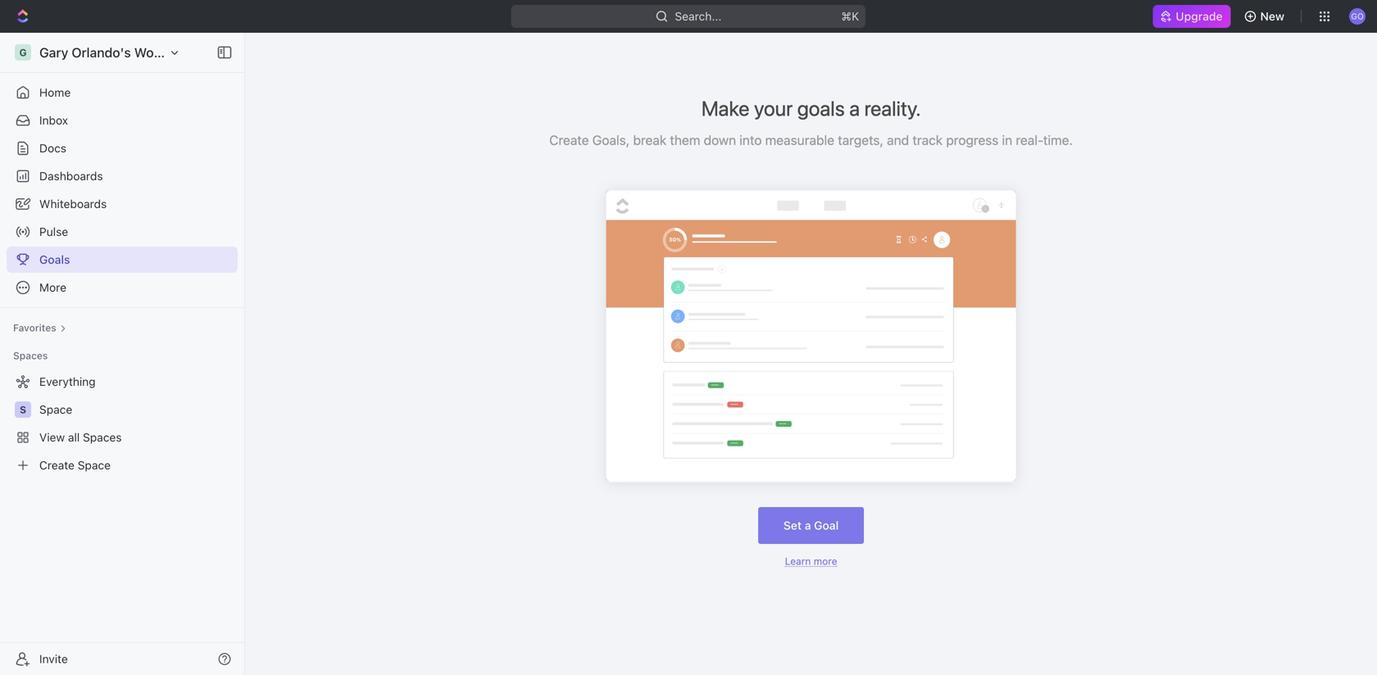 Task type: vqa. For each thing, say whether or not it's contained in the screenshot.
Team Space, , ELEMENT
no



Task type: locate. For each thing, give the bounding box(es) containing it.
inbox
[[39, 114, 68, 127]]

create left goals,
[[549, 132, 589, 148]]

create space link
[[7, 453, 234, 479]]

spaces down favorites
[[13, 350, 48, 362]]

them
[[670, 132, 700, 148]]

upgrade
[[1176, 9, 1223, 23]]

new
[[1261, 9, 1285, 23]]

0 vertical spatial space
[[39, 403, 72, 416]]

docs link
[[7, 135, 238, 162]]

learn
[[785, 556, 811, 567]]

track
[[913, 132, 943, 148]]

goals
[[797, 96, 845, 121]]

s
[[20, 404, 26, 416]]

1 horizontal spatial a
[[850, 96, 860, 121]]

a right set
[[805, 519, 811, 533]]

create inside sidebar navigation
[[39, 459, 75, 472]]

tree containing everything
[[7, 369, 238, 479]]

home link
[[7, 80, 238, 106]]

0 horizontal spatial space
[[39, 403, 72, 416]]

0 horizontal spatial create
[[39, 459, 75, 472]]

more
[[39, 281, 66, 294]]

make
[[702, 96, 750, 121]]

orlando's
[[72, 45, 131, 60]]

space link
[[39, 397, 234, 423]]

spaces right all
[[83, 431, 122, 444]]

progress
[[946, 132, 999, 148]]

spaces
[[13, 350, 48, 362], [83, 431, 122, 444]]

pulse
[[39, 225, 68, 239]]

everything
[[39, 375, 96, 389]]

space down view all spaces
[[78, 459, 111, 472]]

1 horizontal spatial space
[[78, 459, 111, 472]]

create
[[549, 132, 589, 148], [39, 459, 75, 472]]

new button
[[1238, 3, 1295, 30]]

into
[[740, 132, 762, 148]]

real-
[[1016, 132, 1044, 148]]

0 vertical spatial create
[[549, 132, 589, 148]]

a up targets,
[[850, 96, 860, 121]]

space, , element
[[15, 402, 31, 418]]

goals,
[[592, 132, 630, 148]]

1 vertical spatial spaces
[[83, 431, 122, 444]]

1 horizontal spatial create
[[549, 132, 589, 148]]

everything link
[[7, 369, 234, 395]]

learn more
[[785, 556, 837, 567]]

a
[[850, 96, 860, 121], [805, 519, 811, 533]]

create down "view"
[[39, 459, 75, 472]]

space
[[39, 403, 72, 416], [78, 459, 111, 472]]

reality.
[[865, 96, 921, 121]]

0 horizontal spatial a
[[805, 519, 811, 533]]

1 vertical spatial space
[[78, 459, 111, 472]]

space up "view"
[[39, 403, 72, 416]]

1 vertical spatial create
[[39, 459, 75, 472]]

goals
[[39, 253, 70, 266]]

tree
[[7, 369, 238, 479]]

create for create goals, break them down into measurable targets, and track progress in real-time.
[[549, 132, 589, 148]]

1 horizontal spatial spaces
[[83, 431, 122, 444]]

more button
[[7, 275, 238, 301]]

targets,
[[838, 132, 884, 148]]

time.
[[1044, 132, 1073, 148]]

0 horizontal spatial spaces
[[13, 350, 48, 362]]

break
[[633, 132, 667, 148]]

pulse link
[[7, 219, 238, 245]]

upgrade link
[[1153, 5, 1231, 28]]



Task type: describe. For each thing, give the bounding box(es) containing it.
dashboards link
[[7, 163, 238, 189]]

gary orlando's workspace
[[39, 45, 202, 60]]

1 vertical spatial a
[[805, 519, 811, 533]]

in
[[1002, 132, 1013, 148]]

sidebar navigation
[[0, 33, 248, 676]]

your
[[754, 96, 793, 121]]

set
[[784, 519, 802, 533]]

tree inside sidebar navigation
[[7, 369, 238, 479]]

goals link
[[7, 247, 238, 273]]

spaces inside tree
[[83, 431, 122, 444]]

measurable
[[765, 132, 835, 148]]

create goals, break them down into measurable targets, and track progress in real-time.
[[549, 132, 1073, 148]]

workspace
[[134, 45, 202, 60]]

inbox link
[[7, 107, 238, 134]]

view all spaces link
[[7, 425, 234, 451]]

favorites button
[[7, 318, 73, 338]]

go button
[[1345, 3, 1371, 30]]

set a goal
[[784, 519, 839, 533]]

view
[[39, 431, 65, 444]]

invite
[[39, 653, 68, 666]]

and
[[887, 132, 909, 148]]

learn more link
[[785, 556, 837, 567]]

create space
[[39, 459, 111, 472]]

0 vertical spatial a
[[850, 96, 860, 121]]

go
[[1351, 11, 1364, 21]]

whiteboards link
[[7, 191, 238, 217]]

home
[[39, 86, 71, 99]]

goal
[[814, 519, 839, 533]]

view all spaces
[[39, 431, 122, 444]]

⌘k
[[842, 9, 859, 23]]

whiteboards
[[39, 197, 107, 211]]

create for create space
[[39, 459, 75, 472]]

down
[[704, 132, 736, 148]]

search...
[[675, 9, 722, 23]]

gary orlando's workspace, , element
[[15, 44, 31, 61]]

more
[[814, 556, 837, 567]]

make your goals a reality.
[[702, 96, 921, 121]]

dashboards
[[39, 169, 103, 183]]

docs
[[39, 141, 66, 155]]

all
[[68, 431, 80, 444]]

g
[[19, 47, 27, 58]]

gary
[[39, 45, 68, 60]]

favorites
[[13, 322, 56, 334]]

0 vertical spatial spaces
[[13, 350, 48, 362]]



